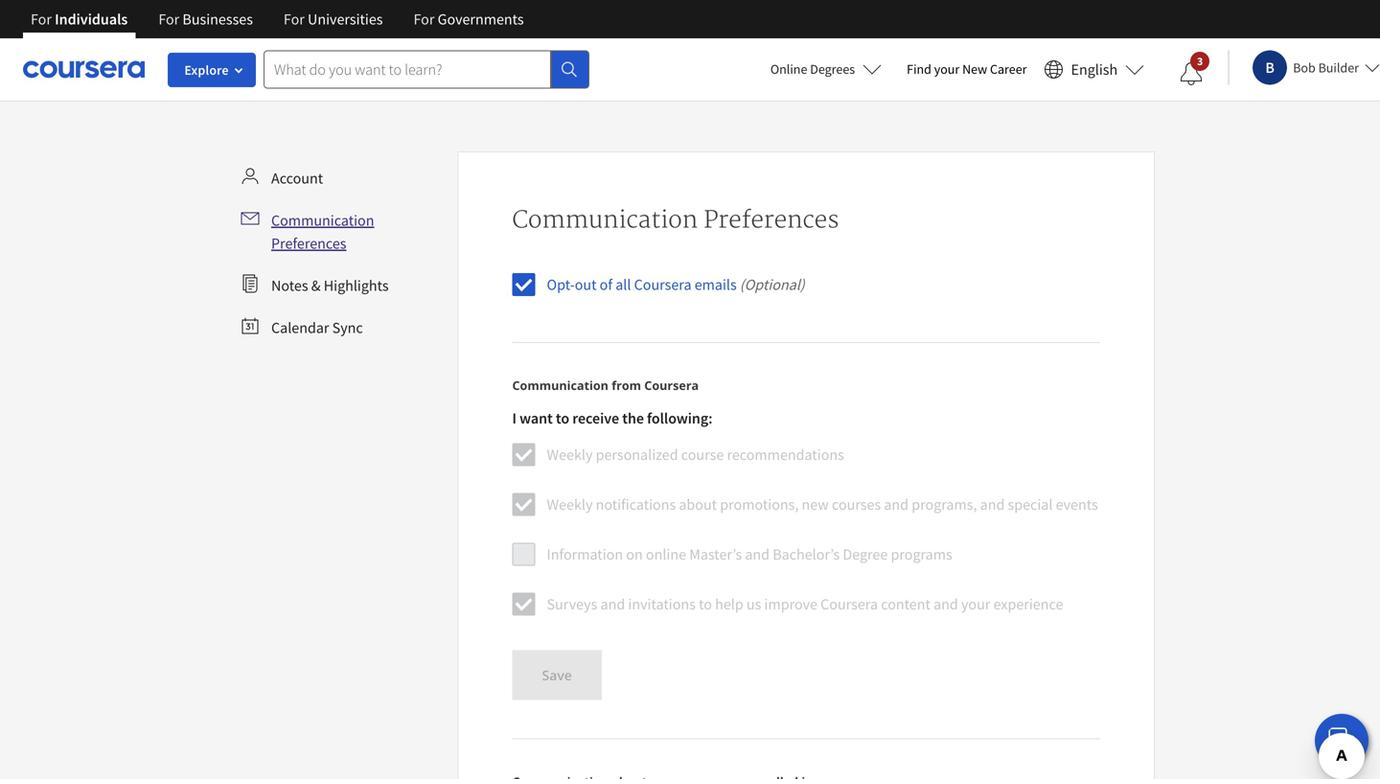 Task type: locate. For each thing, give the bounding box(es) containing it.
and right courses
[[884, 495, 909, 514]]

bob builder
[[1293, 59, 1359, 76]]

your right find
[[934, 60, 960, 78]]

for for businesses
[[158, 10, 179, 29]]

banner navigation
[[15, 0, 539, 38]]

weekly down receive
[[547, 445, 593, 464]]

content
[[881, 595, 931, 614]]

coursera down degree
[[821, 595, 878, 614]]

(optional)
[[740, 275, 805, 294]]

notifications
[[596, 495, 676, 514]]

1 vertical spatial weekly
[[547, 495, 593, 514]]

weekly up information at the left bottom
[[547, 495, 593, 514]]

weekly personalized course recommendations
[[547, 445, 844, 464]]

preferences
[[704, 206, 839, 235], [271, 234, 346, 253]]

communication down account link
[[271, 211, 374, 230]]

0 vertical spatial weekly
[[547, 445, 593, 464]]

i
[[512, 409, 517, 428]]

courses
[[832, 495, 881, 514]]

your left experience
[[961, 595, 990, 614]]

for up what do you want to learn? text box on the left
[[414, 10, 435, 29]]

for for individuals
[[31, 10, 52, 29]]

preferences up &
[[271, 234, 346, 253]]

new
[[802, 495, 829, 514]]

highlights
[[324, 276, 389, 295]]

0 horizontal spatial preferences
[[271, 234, 346, 253]]

and
[[884, 495, 909, 514], [980, 495, 1005, 514], [745, 545, 770, 564], [600, 595, 625, 614], [934, 595, 958, 614]]

i want to receive the following: group
[[512, 409, 1098, 631]]

communication preferences
[[512, 206, 839, 235], [271, 211, 374, 253]]

0 horizontal spatial to
[[556, 409, 569, 428]]

to left help
[[699, 595, 712, 614]]

to
[[556, 409, 569, 428], [699, 595, 712, 614]]

universities
[[308, 10, 383, 29]]

weekly for weekly notifications about promotions, new courses and programs, and special events
[[547, 495, 593, 514]]

for universities
[[284, 10, 383, 29]]

personalized
[[596, 445, 678, 464]]

weekly for weekly personalized course recommendations
[[547, 445, 593, 464]]

4 for from the left
[[414, 10, 435, 29]]

chat with us image
[[1326, 726, 1357, 756]]

new
[[962, 60, 987, 78]]

for left universities
[[284, 10, 305, 29]]

0 vertical spatial your
[[934, 60, 960, 78]]

coursera
[[634, 275, 692, 294], [644, 377, 699, 393], [821, 595, 878, 614]]

find your new career
[[907, 60, 1027, 78]]

promotions,
[[720, 495, 799, 514]]

sync
[[332, 318, 363, 337]]

and right master's
[[745, 545, 770, 564]]

i want to receive the following:
[[512, 409, 713, 428]]

coursera up the following:
[[644, 377, 699, 393]]

opt-
[[547, 275, 575, 294]]

your
[[934, 60, 960, 78], [961, 595, 990, 614]]

3 for from the left
[[284, 10, 305, 29]]

communication from coursera
[[512, 377, 699, 393]]

events
[[1056, 495, 1098, 514]]

information
[[547, 545, 623, 564]]

improve
[[764, 595, 817, 614]]

2 weekly from the top
[[547, 495, 593, 514]]

preferences up (optional) on the right
[[704, 206, 839, 235]]

2 vertical spatial coursera
[[821, 595, 878, 614]]

explore button
[[168, 53, 256, 87]]

0 horizontal spatial communication preferences
[[271, 211, 374, 253]]

1 weekly from the top
[[547, 445, 593, 464]]

1 vertical spatial your
[[961, 595, 990, 614]]

calendar
[[271, 318, 329, 337]]

account
[[271, 169, 323, 188]]

for left individuals
[[31, 10, 52, 29]]

coursera right all on the left top of the page
[[634, 275, 692, 294]]

weekly
[[547, 445, 593, 464], [547, 495, 593, 514]]

0 vertical spatial to
[[556, 409, 569, 428]]

communication preferences inside menu
[[271, 211, 374, 253]]

menu
[[233, 159, 450, 347]]

career
[[990, 60, 1027, 78]]

2 for from the left
[[158, 10, 179, 29]]

opt-out of all coursera emails (optional)
[[547, 275, 805, 294]]

on
[[626, 545, 643, 564]]

show notifications image
[[1180, 62, 1203, 85]]

english
[[1071, 60, 1118, 79]]

communication preferences up &
[[271, 211, 374, 253]]

for left businesses
[[158, 10, 179, 29]]

help
[[715, 595, 743, 614]]

account link
[[233, 159, 450, 197]]

1 horizontal spatial your
[[961, 595, 990, 614]]

0 horizontal spatial your
[[934, 60, 960, 78]]

1 for from the left
[[31, 10, 52, 29]]

for
[[31, 10, 52, 29], [158, 10, 179, 29], [284, 10, 305, 29], [414, 10, 435, 29]]

communication preferences up "opt-out of all coursera emails (optional)"
[[512, 206, 839, 235]]

experience
[[993, 595, 1063, 614]]

degrees
[[810, 60, 855, 78]]

individuals
[[55, 10, 128, 29]]

communication preferences link
[[233, 201, 450, 263]]

surveys
[[547, 595, 597, 614]]

calendar sync link
[[233, 309, 450, 347]]

online
[[770, 60, 807, 78]]

surveys and invitations to help us improve coursera content and your experience
[[547, 595, 1063, 614]]

None search field
[[264, 50, 589, 89]]

save button
[[512, 650, 602, 700]]

notes & highlights
[[271, 276, 389, 295]]

programs,
[[912, 495, 977, 514]]

master's
[[689, 545, 742, 564]]

1 horizontal spatial to
[[699, 595, 712, 614]]

the
[[622, 409, 644, 428]]

for governments
[[414, 10, 524, 29]]

to right "want"
[[556, 409, 569, 428]]

english button
[[1037, 38, 1152, 101]]

us
[[747, 595, 761, 614]]

receive
[[572, 409, 619, 428]]

notes
[[271, 276, 308, 295]]

b
[[1266, 58, 1275, 77]]

1 horizontal spatial preferences
[[704, 206, 839, 235]]

3 button
[[1165, 51, 1218, 97]]

communication
[[512, 206, 698, 235], [271, 211, 374, 230], [512, 377, 609, 393]]

your inside "i want to receive the following:" 'group'
[[961, 595, 990, 614]]

and right "surveys"
[[600, 595, 625, 614]]

find
[[907, 60, 932, 78]]



Task type: describe. For each thing, give the bounding box(es) containing it.
3
[[1197, 54, 1203, 69]]

preferences inside menu
[[271, 234, 346, 253]]

for businesses
[[158, 10, 253, 29]]

businesses
[[183, 10, 253, 29]]

want
[[520, 409, 553, 428]]

bob
[[1293, 59, 1316, 76]]

degree
[[843, 545, 888, 564]]

menu containing account
[[233, 159, 450, 347]]

online degrees
[[770, 60, 855, 78]]

bachelor's
[[773, 545, 840, 564]]

builder
[[1318, 59, 1359, 76]]

coursera image
[[23, 54, 145, 85]]

0 vertical spatial coursera
[[634, 275, 692, 294]]

coursera inside "i want to receive the following:" 'group'
[[821, 595, 878, 614]]

governments
[[438, 10, 524, 29]]

communication up "want"
[[512, 377, 609, 393]]

and left special
[[980, 495, 1005, 514]]

explore
[[184, 61, 229, 79]]

emails
[[695, 275, 737, 294]]

for for universities
[[284, 10, 305, 29]]

following:
[[647, 409, 713, 428]]

invitations
[[628, 595, 696, 614]]

notes & highlights link
[[233, 266, 450, 305]]

calendar sync
[[271, 318, 363, 337]]

programs
[[891, 545, 952, 564]]

communication up of
[[512, 206, 698, 235]]

recommendations
[[727, 445, 844, 464]]

online degrees button
[[755, 48, 897, 90]]

information on online master's and bachelor's degree programs
[[547, 545, 952, 564]]

of
[[600, 275, 612, 294]]

save
[[542, 666, 572, 684]]

&
[[311, 276, 321, 295]]

out
[[575, 275, 597, 294]]

weekly notifications about promotions, new courses and programs, and special events
[[547, 495, 1098, 514]]

special
[[1008, 495, 1053, 514]]

course
[[681, 445, 724, 464]]

1 vertical spatial coursera
[[644, 377, 699, 393]]

for for governments
[[414, 10, 435, 29]]

1 horizontal spatial communication preferences
[[512, 206, 839, 235]]

What do you want to learn? text field
[[264, 50, 551, 89]]

for individuals
[[31, 10, 128, 29]]

and right "content"
[[934, 595, 958, 614]]

1 vertical spatial to
[[699, 595, 712, 614]]

your inside find your new career link
[[934, 60, 960, 78]]

from
[[612, 377, 641, 393]]

all
[[616, 275, 631, 294]]

about
[[679, 495, 717, 514]]

find your new career link
[[897, 58, 1037, 81]]

online
[[646, 545, 686, 564]]



Task type: vqa. For each thing, say whether or not it's contained in the screenshot.
TRUST
no



